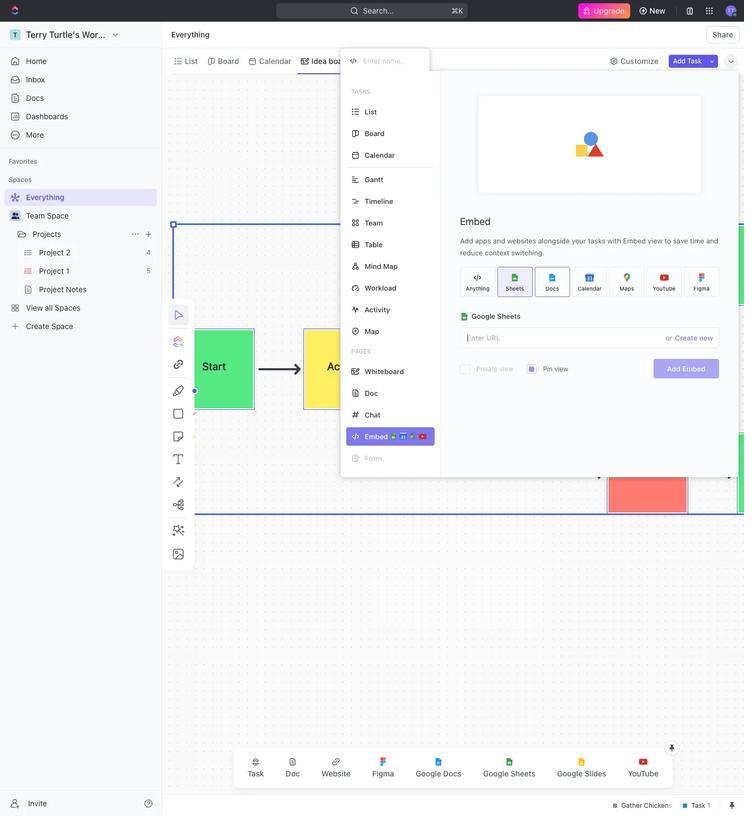 Task type: describe. For each thing, give the bounding box(es) containing it.
favorites
[[9, 157, 37, 165]]

youtube inside youtube button
[[629, 769, 659, 778]]

google slides
[[558, 769, 607, 778]]

user group image
[[11, 213, 19, 219]]

alongside
[[539, 236, 570, 245]]

customize button
[[607, 53, 662, 69]]

websites
[[508, 236, 537, 245]]

projects
[[33, 229, 61, 239]]

activity
[[365, 305, 390, 314]]

upgrade
[[594, 6, 625, 15]]

favorites button
[[4, 155, 42, 168]]

anything
[[466, 285, 490, 292]]

with
[[608, 236, 622, 245]]

gantt
[[365, 175, 384, 184]]

2 horizontal spatial docs
[[546, 285, 560, 292]]

Enter URL text field
[[461, 328, 666, 348]]

⌘k
[[452, 6, 464, 15]]

0 vertical spatial board
[[218, 56, 239, 65]]

Enter name... field
[[362, 56, 421, 66]]

your
[[572, 236, 587, 245]]

apps
[[476, 236, 492, 245]]

google sheets button
[[475, 751, 545, 785]]

private
[[477, 365, 498, 373]]

100%
[[640, 89, 659, 97]]

everything
[[171, 30, 210, 39]]

or create new
[[666, 333, 714, 342]]

0 horizontal spatial embed
[[461, 216, 491, 227]]

pages
[[351, 348, 371, 355]]

idea board
[[312, 56, 350, 65]]

team space link
[[26, 207, 155, 225]]

save
[[674, 236, 689, 245]]

tasks
[[589, 236, 606, 245]]

add for add task
[[674, 57, 686, 65]]

everything link
[[169, 28, 213, 41]]

1 horizontal spatial task
[[688, 57, 702, 65]]

calendar link
[[257, 53, 292, 69]]

list link
[[183, 53, 198, 69]]

team for team space
[[26, 211, 45, 220]]

google for google sheets button
[[484, 769, 509, 778]]

private view
[[477, 365, 514, 373]]

tree inside sidebar navigation
[[4, 189, 157, 335]]

share
[[713, 30, 734, 39]]

docs link
[[4, 89, 157, 107]]

reduce
[[461, 248, 483, 257]]

add embed
[[668, 364, 706, 373]]

embed inside add apps and websites alongside your tasks with embed view to save time and reduce context switching.
[[624, 236, 646, 245]]

sidebar navigation
[[0, 22, 162, 816]]

customize
[[621, 56, 659, 65]]

1 vertical spatial calendar
[[365, 151, 395, 159]]

chat
[[365, 410, 381, 419]]

tasks
[[351, 88, 371, 95]]

add task
[[674, 57, 702, 65]]

0 vertical spatial youtube
[[653, 285, 676, 292]]

0 vertical spatial sheets
[[506, 285, 525, 292]]

view button
[[364, 48, 399, 74]]

1 vertical spatial map
[[365, 327, 380, 335]]

mind
[[365, 262, 382, 270]]

add task button
[[669, 55, 707, 68]]

inbox link
[[4, 71, 157, 88]]

view for private view
[[500, 365, 514, 373]]

upgrade link
[[579, 3, 631, 18]]

0 vertical spatial map
[[383, 262, 398, 270]]

pin view
[[544, 365, 569, 373]]



Task type: vqa. For each thing, say whether or not it's contained in the screenshot.
Team Space link
yes



Task type: locate. For each thing, give the bounding box(es) containing it.
1 vertical spatial list
[[365, 107, 377, 116]]

1 vertical spatial google sheets
[[484, 769, 536, 778]]

google sheets
[[472, 312, 521, 321], [484, 769, 536, 778]]

idea
[[312, 56, 327, 65]]

google inside google docs "button"
[[416, 769, 442, 778]]

tree
[[4, 189, 157, 335]]

0 vertical spatial embed
[[461, 216, 491, 227]]

share button
[[707, 26, 740, 43]]

google inside 'google slides' button
[[558, 769, 583, 778]]

view
[[648, 236, 663, 245], [500, 365, 514, 373], [555, 365, 569, 373]]

map down activity
[[365, 327, 380, 335]]

1 vertical spatial embed
[[624, 236, 646, 245]]

team up table
[[365, 218, 383, 227]]

view right pin
[[555, 365, 569, 373]]

1 horizontal spatial board
[[365, 129, 385, 138]]

1 horizontal spatial map
[[383, 262, 398, 270]]

slides
[[585, 769, 607, 778]]

google
[[472, 312, 496, 321], [416, 769, 442, 778], [484, 769, 509, 778], [558, 769, 583, 778]]

home
[[26, 56, 47, 66]]

board
[[329, 56, 350, 65]]

google slides button
[[549, 751, 616, 785]]

0 horizontal spatial figma
[[373, 769, 394, 778]]

2 vertical spatial add
[[668, 364, 681, 373]]

0 horizontal spatial task
[[248, 769, 264, 778]]

0 vertical spatial calendar
[[259, 56, 292, 65]]

doc
[[365, 389, 378, 397], [286, 769, 300, 778]]

figma inside button
[[373, 769, 394, 778]]

youtube button
[[620, 751, 668, 785]]

map
[[383, 262, 398, 270], [365, 327, 380, 335]]

1 horizontal spatial doc
[[365, 389, 378, 397]]

view
[[378, 56, 395, 65]]

docs inside sidebar navigation
[[26, 93, 44, 103]]

0 vertical spatial google sheets
[[472, 312, 521, 321]]

tree containing team space
[[4, 189, 157, 335]]

add down "or"
[[668, 364, 681, 373]]

website
[[322, 769, 351, 778]]

team inside tree
[[26, 211, 45, 220]]

google for google docs "button"
[[416, 769, 442, 778]]

or
[[666, 333, 673, 342]]

add for add apps and websites alongside your tasks with embed view to save time and reduce context switching.
[[461, 236, 474, 245]]

list inside 'link'
[[185, 56, 198, 65]]

create
[[676, 333, 698, 342]]

0 vertical spatial docs
[[26, 93, 44, 103]]

1 horizontal spatial embed
[[624, 236, 646, 245]]

0 horizontal spatial team
[[26, 211, 45, 220]]

projects link
[[33, 226, 127, 243]]

0 horizontal spatial view
[[500, 365, 514, 373]]

inbox
[[26, 75, 45, 84]]

team for team
[[365, 218, 383, 227]]

1 vertical spatial youtube
[[629, 769, 659, 778]]

maps
[[620, 285, 635, 292]]

google docs
[[416, 769, 462, 778]]

table
[[365, 240, 383, 249]]

embed down or create new
[[683, 364, 706, 373]]

embed up apps
[[461, 216, 491, 227]]

2 vertical spatial calendar
[[578, 285, 602, 292]]

0 vertical spatial add
[[674, 57, 686, 65]]

board right list 'link'
[[218, 56, 239, 65]]

team right user group icon
[[26, 211, 45, 220]]

pin
[[544, 365, 553, 373]]

to
[[665, 236, 672, 245]]

0 vertical spatial figma
[[694, 285, 710, 292]]

embed inside add embed button
[[683, 364, 706, 373]]

1 and from the left
[[493, 236, 506, 245]]

google docs button
[[407, 751, 471, 785]]

youtube right slides
[[629, 769, 659, 778]]

0 vertical spatial list
[[185, 56, 198, 65]]

form
[[365, 454, 382, 462]]

view right private in the right top of the page
[[500, 365, 514, 373]]

t
[[560, 89, 565, 97]]

doc button
[[277, 751, 309, 785]]

and right time
[[707, 236, 719, 245]]

board down tasks
[[365, 129, 385, 138]]

figma down time
[[694, 285, 710, 292]]

embed
[[461, 216, 491, 227], [624, 236, 646, 245], [683, 364, 706, 373]]

0 vertical spatial doc
[[365, 389, 378, 397]]

and up context
[[493, 236, 506, 245]]

add apps and websites alongside your tasks with embed view to save time and reduce context switching.
[[461, 236, 719, 257]]

and
[[493, 236, 506, 245], [707, 236, 719, 245]]

embed right "with"
[[624, 236, 646, 245]]

add
[[674, 57, 686, 65], [461, 236, 474, 245], [668, 364, 681, 373]]

1 vertical spatial task
[[248, 769, 264, 778]]

1 horizontal spatial list
[[365, 107, 377, 116]]

dashboards
[[26, 112, 68, 121]]

figma
[[694, 285, 710, 292], [373, 769, 394, 778]]

doc inside button
[[286, 769, 300, 778]]

view button
[[364, 53, 399, 69]]

2 and from the left
[[707, 236, 719, 245]]

board link
[[216, 53, 239, 69]]

0 horizontal spatial doc
[[286, 769, 300, 778]]

team
[[26, 211, 45, 220], [365, 218, 383, 227]]

1 vertical spatial board
[[365, 129, 385, 138]]

docs
[[26, 93, 44, 103], [546, 285, 560, 292], [444, 769, 462, 778]]

list
[[185, 56, 198, 65], [365, 107, 377, 116]]

0 horizontal spatial map
[[365, 327, 380, 335]]

0 horizontal spatial list
[[185, 56, 198, 65]]

youtube right maps
[[653, 285, 676, 292]]

1 horizontal spatial calendar
[[365, 151, 395, 159]]

2 vertical spatial sheets
[[511, 769, 536, 778]]

1 vertical spatial add
[[461, 236, 474, 245]]

new
[[650, 6, 666, 15]]

add for add embed
[[668, 364, 681, 373]]

0 horizontal spatial docs
[[26, 93, 44, 103]]

add inside add apps and websites alongside your tasks with embed view to save time and reduce context switching.
[[461, 236, 474, 245]]

1 vertical spatial doc
[[286, 769, 300, 778]]

team space
[[26, 211, 69, 220]]

1 horizontal spatial docs
[[444, 769, 462, 778]]

1 horizontal spatial team
[[365, 218, 383, 227]]

idea board link
[[310, 53, 350, 69]]

website button
[[313, 751, 360, 785]]

sheets inside button
[[511, 769, 536, 778]]

0 horizontal spatial calendar
[[259, 56, 292, 65]]

home link
[[4, 53, 157, 70]]

view inside add apps and websites alongside your tasks with embed view to save time and reduce context switching.
[[648, 236, 663, 245]]

timeline
[[365, 197, 393, 205]]

dashboards link
[[4, 108, 157, 125]]

view left to on the top right of page
[[648, 236, 663, 245]]

doc right task button
[[286, 769, 300, 778]]

spaces
[[9, 176, 32, 184]]

100% button
[[638, 87, 661, 100]]

list down everything link
[[185, 56, 198, 65]]

2 vertical spatial embed
[[683, 364, 706, 373]]

whiteboard
[[365, 367, 404, 376]]

view for pin view
[[555, 365, 569, 373]]

space
[[47, 211, 69, 220]]

calendar up gantt
[[365, 151, 395, 159]]

0 horizontal spatial and
[[493, 236, 506, 245]]

switching.
[[512, 248, 545, 257]]

context
[[485, 248, 510, 257]]

calendar left maps
[[578, 285, 602, 292]]

2 horizontal spatial calendar
[[578, 285, 602, 292]]

map right the mind
[[383, 262, 398, 270]]

figma button
[[364, 751, 403, 785]]

mind map
[[365, 262, 398, 270]]

new button
[[635, 2, 673, 20]]

2 vertical spatial docs
[[444, 769, 462, 778]]

search...
[[363, 6, 394, 15]]

2 horizontal spatial embed
[[683, 364, 706, 373]]

youtube
[[653, 285, 676, 292], [629, 769, 659, 778]]

google inside google sheets button
[[484, 769, 509, 778]]

google for 'google slides' button
[[558, 769, 583, 778]]

task button
[[239, 751, 273, 785]]

add embed button
[[654, 359, 720, 379]]

1 horizontal spatial figma
[[694, 285, 710, 292]]

google sheets inside button
[[484, 769, 536, 778]]

1 horizontal spatial and
[[707, 236, 719, 245]]

calendar left idea
[[259, 56, 292, 65]]

add right customize
[[674, 57, 686, 65]]

sheets
[[506, 285, 525, 292], [498, 312, 521, 321], [511, 769, 536, 778]]

1 vertical spatial figma
[[373, 769, 394, 778]]

calendar
[[259, 56, 292, 65], [365, 151, 395, 159], [578, 285, 602, 292]]

0 horizontal spatial board
[[218, 56, 239, 65]]

add up reduce
[[461, 236, 474, 245]]

2 horizontal spatial view
[[648, 236, 663, 245]]

0 vertical spatial task
[[688, 57, 702, 65]]

list down tasks
[[365, 107, 377, 116]]

docs inside "button"
[[444, 769, 462, 778]]

1 horizontal spatial view
[[555, 365, 569, 373]]

time
[[691, 236, 705, 245]]

invite
[[28, 799, 47, 808]]

1 vertical spatial sheets
[[498, 312, 521, 321]]

task
[[688, 57, 702, 65], [248, 769, 264, 778]]

doc up the chat on the bottom of page
[[365, 389, 378, 397]]

workload
[[365, 283, 397, 292]]

1 vertical spatial docs
[[546, 285, 560, 292]]

new
[[700, 333, 714, 342]]

figma right website
[[373, 769, 394, 778]]



